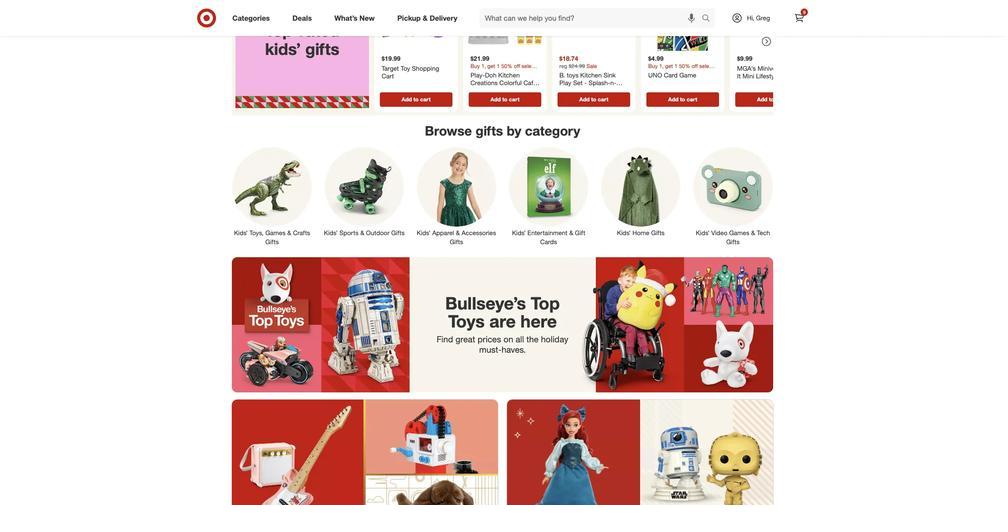 Task type: describe. For each thing, give the bounding box(es) containing it.
carousel region
[[232, 0, 813, 116]]

video
[[711, 229, 727, 237]]

add for target toy shopping cart
[[402, 96, 412, 103]]

search
[[698, 14, 720, 23]]

outdoor
[[366, 229, 389, 237]]

1 horizontal spatial gifts
[[476, 123, 503, 139]]

top-rated kids' gifts
[[265, 21, 340, 59]]

& inside kids' apparel & accessories gifts
[[456, 229, 460, 237]]

kids' for kids' sports & outdoor gifts
[[324, 229, 338, 237]]

uno
[[648, 71, 662, 79]]

add to cart for uno card game
[[668, 96, 697, 103]]

to for uno card game
[[680, 96, 685, 103]]

$19.99 target toy shopping cart
[[382, 54, 439, 80]]

make
[[787, 64, 802, 72]]

What can we help you find? suggestions appear below search field
[[480, 8, 704, 28]]

kids' for kids' home gifts
[[617, 229, 631, 237]]

crafts
[[293, 229, 310, 237]]

hi,
[[747, 14, 754, 22]]

b. toys kitchen sink play set - splash-n-scrub sink image
[[556, 0, 632, 51]]

-
[[584, 79, 587, 87]]

to for mga's miniverse make it mini lifestyle series 1 mini collectibles
[[769, 96, 774, 103]]

cart
[[382, 72, 394, 80]]

add for play-doh kitchen creations colorful cafe kids kitchen playset
[[491, 96, 501, 103]]

add to cart for target toy shopping cart
[[402, 96, 431, 103]]

$18.74 reg $24.99 sale b. toys kitchen sink play set - splash-n- scrub sink
[[559, 54, 616, 94]]

1 vertical spatial mini
[[737, 80, 749, 88]]

category
[[525, 123, 580, 139]]

& right pickup
[[423, 13, 428, 22]]

1
[[801, 72, 804, 80]]

gifts inside top-rated kids' gifts
[[305, 39, 339, 59]]

b.
[[559, 71, 565, 79]]

toy
[[401, 64, 410, 72]]

kids' toys, games & crafts gifts link
[[226, 146, 318, 247]]

top
[[531, 293, 560, 314]]

uno card game
[[648, 71, 696, 79]]

kids' sports & outdoor gifts link
[[318, 146, 410, 238]]

on
[[504, 334, 513, 345]]

set
[[573, 79, 583, 87]]

add for mga's miniverse make it mini lifestyle series 1 mini collectibles
[[757, 96, 767, 103]]

toys
[[448, 311, 485, 332]]

$21.99
[[471, 54, 489, 62]]

& inside kids' toys, games & crafts gifts
[[287, 229, 291, 237]]

kids' toys, games & crafts gifts
[[234, 229, 310, 246]]

cart for target toy shopping cart
[[420, 96, 431, 103]]

must-
[[479, 344, 502, 355]]

mga's miniverse make it mini lifestyle series 1 mini collectibles image
[[734, 0, 810, 51]]

accessories
[[462, 229, 496, 237]]

add for b. toys kitchen sink play set - splash-n- scrub sink
[[579, 96, 590, 103]]

shopping
[[412, 64, 439, 72]]

card
[[664, 71, 678, 79]]

$18.74
[[559, 54, 578, 62]]

$9.99 mga's miniverse make it mini lifestyle series 1 mini collectibles
[[737, 54, 804, 88]]

apparel
[[432, 229, 454, 237]]

add to cart button for b. toys kitchen sink play set - splash-n- scrub sink
[[558, 92, 630, 107]]

add to cart for b. toys kitchen sink play set - splash-n- scrub sink
[[579, 96, 608, 103]]

by
[[507, 123, 521, 139]]

kids' home gifts
[[617, 229, 665, 237]]

lifestyle
[[756, 72, 780, 80]]

all
[[516, 334, 524, 345]]

what's new link
[[327, 8, 386, 28]]

$9.99
[[737, 54, 753, 62]]

disney 100 retro reimagined only at target image
[[507, 400, 773, 506]]

categories
[[232, 13, 270, 22]]

play
[[559, 79, 571, 87]]

creations
[[471, 79, 498, 87]]

cards
[[540, 238, 557, 246]]

kids' for kids' video games & tech gifts
[[696, 229, 710, 237]]

bullseye's
[[445, 293, 526, 314]]

the
[[526, 334, 539, 345]]

games for video
[[729, 229, 749, 237]]

here
[[521, 311, 557, 332]]

splash-
[[589, 79, 610, 87]]

kids
[[471, 87, 483, 94]]

home
[[633, 229, 650, 237]]

great
[[456, 334, 475, 345]]

1 vertical spatial sink
[[578, 87, 590, 94]]

& right sports
[[360, 229, 364, 237]]

& inside kids' video games & tech gifts
[[751, 229, 755, 237]]



Task type: vqa. For each thing, say whether or not it's contained in the screenshot.
mouse
no



Task type: locate. For each thing, give the bounding box(es) containing it.
add to cart
[[402, 96, 431, 103], [491, 96, 520, 103], [579, 96, 608, 103], [668, 96, 697, 103], [757, 96, 786, 103]]

add
[[402, 96, 412, 103], [491, 96, 501, 103], [579, 96, 590, 103], [668, 96, 679, 103], [757, 96, 767, 103]]

gifts left by
[[476, 123, 503, 139]]

add to cart for play-doh kitchen creations colorful cafe kids kitchen playset
[[491, 96, 520, 103]]

2 add from the left
[[491, 96, 501, 103]]

& left gift
[[569, 229, 573, 237]]

gifts
[[305, 39, 339, 59], [476, 123, 503, 139]]

categories link
[[225, 8, 281, 28]]

1 to from the left
[[413, 96, 419, 103]]

kids' left toys,
[[234, 229, 248, 237]]

kids' inside kids' video games & tech gifts
[[696, 229, 710, 237]]

2 to from the left
[[502, 96, 508, 103]]

$24.99
[[569, 62, 585, 69]]

to down $19.99 target toy shopping cart
[[413, 96, 419, 103]]

cart for mga's miniverse make it mini lifestyle series 1 mini collectibles
[[776, 96, 786, 103]]

6 kids' from the left
[[696, 229, 710, 237]]

pickup & delivery link
[[390, 8, 469, 28]]

cart for b. toys kitchen sink play set - splash-n- scrub sink
[[598, 96, 608, 103]]

& left tech
[[751, 229, 755, 237]]

kids' for kids' entertainment & gift cards
[[512, 229, 526, 237]]

mini down mga's on the right of the page
[[743, 72, 754, 80]]

3 to from the left
[[591, 96, 596, 103]]

games
[[265, 229, 286, 237], [729, 229, 749, 237]]

games for toys,
[[265, 229, 286, 237]]

kids' left home
[[617, 229, 631, 237]]

add to cart down collectibles
[[757, 96, 786, 103]]

add down collectibles
[[757, 96, 767, 103]]

5 cart from the left
[[776, 96, 786, 103]]

add to cart for mga's miniverse make it mini lifestyle series 1 mini collectibles
[[757, 96, 786, 103]]

cart down collectibles
[[776, 96, 786, 103]]

2 add to cart from the left
[[491, 96, 520, 103]]

kids' video games & tech gifts link
[[687, 146, 779, 247]]

add to cart button for play-doh kitchen creations colorful cafe kids kitchen playset
[[469, 92, 541, 107]]

kids' video games & tech gifts
[[696, 229, 770, 246]]

kids' left sports
[[324, 229, 338, 237]]

1 horizontal spatial sink
[[604, 71, 616, 79]]

4 add to cart from the left
[[668, 96, 697, 103]]

add for uno card game
[[668, 96, 679, 103]]

haves.
[[502, 344, 526, 355]]

toys,
[[250, 229, 264, 237]]

what's
[[334, 13, 358, 22]]

1 horizontal spatial games
[[729, 229, 749, 237]]

kitchen inside "$18.74 reg $24.99 sale b. toys kitchen sink play set - splash-n- scrub sink"
[[580, 71, 602, 79]]

pickup & delivery
[[397, 13, 457, 22]]

5 add to cart from the left
[[757, 96, 786, 103]]

5 to from the left
[[769, 96, 774, 103]]

1 add to cart from the left
[[402, 96, 431, 103]]

kids' inside kids' apparel & accessories gifts
[[417, 229, 431, 237]]

cart for play-doh kitchen creations colorful cafe kids kitchen playset
[[509, 96, 520, 103]]

add down uno card game
[[668, 96, 679, 103]]

to down play-doh kitchen creations colorful cafe kids kitchen playset
[[502, 96, 508, 103]]

reg
[[559, 62, 567, 69]]

top-
[[265, 21, 299, 40]]

0 vertical spatial mini
[[743, 72, 754, 80]]

series
[[781, 72, 799, 80]]

kids' apparel & accessories gifts link
[[410, 146, 503, 247]]

0 horizontal spatial gifts
[[305, 39, 339, 59]]

add to cart down shopping
[[402, 96, 431, 103]]

gifts
[[391, 229, 405, 237], [651, 229, 665, 237], [265, 238, 279, 246], [450, 238, 463, 246], [726, 238, 740, 246]]

$4.99
[[648, 54, 664, 62]]

kids' for kids' toys, games & crafts gifts
[[234, 229, 248, 237]]

n-
[[610, 79, 616, 87]]

kitchen down sale
[[580, 71, 602, 79]]

playset
[[508, 87, 529, 94]]

3 add to cart from the left
[[579, 96, 608, 103]]

add to cart button for mga's miniverse make it mini lifestyle series 1 mini collectibles
[[735, 92, 808, 107]]

kitchen down creations
[[485, 87, 506, 94]]

kids' apparel & accessories gifts
[[417, 229, 496, 246]]

kids' inside kids' toys, games & crafts gifts
[[234, 229, 248, 237]]

3 add to cart button from the left
[[558, 92, 630, 107]]

5 add to cart button from the left
[[735, 92, 808, 107]]

1 add to cart button from the left
[[380, 92, 453, 107]]

play-doh kitchen creations colorful cafe kids kitchen playset image
[[467, 0, 543, 51]]

gifts inside kids' video games & tech gifts
[[726, 238, 740, 246]]

to for target toy shopping cart
[[413, 96, 419, 103]]

& inside kids' entertainment & gift cards
[[569, 229, 573, 237]]

it
[[737, 72, 741, 80]]

play-doh kitchen creations colorful cafe kids kitchen playset
[[471, 71, 537, 94]]

1 cart from the left
[[420, 96, 431, 103]]

0 vertical spatial gifts
[[305, 39, 339, 59]]

4 to from the left
[[680, 96, 685, 103]]

cafe
[[524, 79, 537, 87]]

cart down "splash-"
[[598, 96, 608, 103]]

4 add to cart button from the left
[[646, 92, 719, 107]]

search button
[[698, 8, 720, 30]]

cart down playset
[[509, 96, 520, 103]]

find
[[437, 334, 453, 345]]

games right toys,
[[265, 229, 286, 237]]

sink down -
[[578, 87, 590, 94]]

&
[[423, 13, 428, 22], [287, 229, 291, 237], [360, 229, 364, 237], [456, 229, 460, 237], [569, 229, 573, 237], [751, 229, 755, 237]]

pickup
[[397, 13, 421, 22]]

add to cart button down game
[[646, 92, 719, 107]]

bullseye's top toys are here find great prices on all the holiday must-haves.
[[437, 293, 568, 355]]

5 kids' from the left
[[617, 229, 631, 237]]

browse
[[425, 123, 472, 139]]

tech
[[757, 229, 770, 237]]

add to cart down "splash-"
[[579, 96, 608, 103]]

gift
[[575, 229, 585, 237]]

delivery
[[430, 13, 457, 22]]

add down -
[[579, 96, 590, 103]]

2 add to cart button from the left
[[469, 92, 541, 107]]

add to cart button for target toy shopping cart
[[380, 92, 453, 107]]

2 games from the left
[[729, 229, 749, 237]]

mini down it
[[737, 80, 749, 88]]

0 vertical spatial sink
[[604, 71, 616, 79]]

sports
[[339, 229, 359, 237]]

kids'
[[265, 39, 301, 59]]

1 kids' from the left
[[234, 229, 248, 237]]

collectibles
[[751, 80, 784, 88]]

entertainment
[[528, 229, 568, 237]]

mga's
[[737, 64, 756, 72]]

cart for uno card game
[[687, 96, 697, 103]]

games inside kids' video games & tech gifts
[[729, 229, 749, 237]]

prices
[[478, 334, 501, 345]]

add to cart button down shopping
[[380, 92, 453, 107]]

gifts down the deals link at the top of page
[[305, 39, 339, 59]]

3 cart from the left
[[598, 96, 608, 103]]

1 add from the left
[[402, 96, 412, 103]]

1 vertical spatial gifts
[[476, 123, 503, 139]]

to down "splash-"
[[591, 96, 596, 103]]

sale
[[587, 62, 597, 69]]

add to cart button
[[380, 92, 453, 107], [469, 92, 541, 107], [558, 92, 630, 107], [646, 92, 719, 107], [735, 92, 808, 107]]

kids' left apparel
[[417, 229, 431, 237]]

kitchen up colorful
[[498, 71, 520, 79]]

add down toy
[[402, 96, 412, 103]]

are
[[489, 311, 516, 332]]

gifts inside kids' apparel & accessories gifts
[[450, 238, 463, 246]]

cart
[[420, 96, 431, 103], [509, 96, 520, 103], [598, 96, 608, 103], [687, 96, 697, 103], [776, 96, 786, 103]]

2 cart from the left
[[509, 96, 520, 103]]

$19.99
[[382, 54, 401, 62]]

play-
[[471, 71, 485, 79]]

cart down game
[[687, 96, 697, 103]]

to for b. toys kitchen sink play set - splash-n- scrub sink
[[591, 96, 596, 103]]

to for play-doh kitchen creations colorful cafe kids kitchen playset
[[502, 96, 508, 103]]

to down collectibles
[[769, 96, 774, 103]]

new
[[360, 13, 375, 22]]

kids' sports & outdoor gifts
[[324, 229, 405, 237]]

0 horizontal spatial sink
[[578, 87, 590, 94]]

colorful
[[499, 79, 522, 87]]

kids' inside kids' entertainment & gift cards
[[512, 229, 526, 237]]

& left crafts
[[287, 229, 291, 237]]

4 cart from the left
[[687, 96, 697, 103]]

hi, greg
[[747, 14, 770, 22]]

target
[[382, 64, 399, 72]]

add to cart down playset
[[491, 96, 520, 103]]

target toy shopping cart image
[[378, 0, 454, 51]]

to down game
[[680, 96, 685, 103]]

kids' left entertainment
[[512, 229, 526, 237]]

3 add from the left
[[579, 96, 590, 103]]

rated
[[299, 21, 340, 40]]

9 link
[[790, 8, 809, 28]]

browse gifts by category
[[425, 123, 580, 139]]

add to cart down game
[[668, 96, 697, 103]]

add down play-doh kitchen creations colorful cafe kids kitchen playset
[[491, 96, 501, 103]]

9
[[803, 9, 806, 15]]

kids' left the video
[[696, 229, 710, 237]]

what's new
[[334, 13, 375, 22]]

cart down shopping
[[420, 96, 431, 103]]

& right apparel
[[456, 229, 460, 237]]

games right the video
[[729, 229, 749, 237]]

0 horizontal spatial games
[[265, 229, 286, 237]]

2 kids' from the left
[[324, 229, 338, 237]]

uno card game image
[[645, 0, 721, 51]]

kids' home gifts link
[[595, 146, 687, 238]]

kids' entertainment & gift cards
[[512, 229, 585, 246]]

scrub
[[559, 87, 576, 94]]

4 add from the left
[[668, 96, 679, 103]]

5 add from the left
[[757, 96, 767, 103]]

add to cart button down collectibles
[[735, 92, 808, 107]]

toys
[[567, 71, 579, 79]]

doh
[[485, 71, 497, 79]]

add to cart button down "splash-"
[[558, 92, 630, 107]]

kids' for kids' apparel & accessories gifts
[[417, 229, 431, 237]]

kids' entertainment & gift cards link
[[503, 146, 595, 247]]

gifts inside kids' toys, games & crafts gifts
[[265, 238, 279, 246]]

deals link
[[285, 8, 323, 28]]

game
[[679, 71, 696, 79]]

holiday
[[541, 334, 568, 345]]

3 kids' from the left
[[417, 229, 431, 237]]

add to cart button down colorful
[[469, 92, 541, 107]]

add to cart button for uno card game
[[646, 92, 719, 107]]

1 games from the left
[[265, 229, 286, 237]]

deals
[[292, 13, 312, 22]]

games inside kids' toys, games & crafts gifts
[[265, 229, 286, 237]]

4 kids' from the left
[[512, 229, 526, 237]]

sink up n- at right
[[604, 71, 616, 79]]



